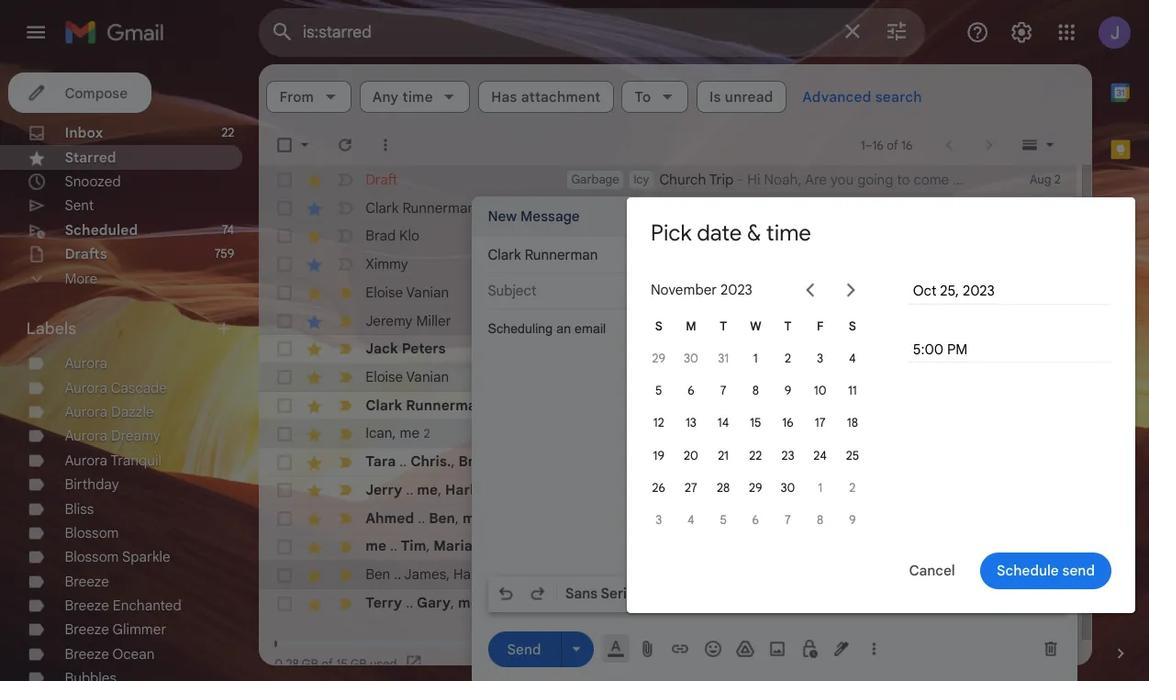 Task type: vqa. For each thing, say whether or not it's contained in the screenshot.
Jacob, at the top of the page
yes



Task type: describe. For each thing, give the bounding box(es) containing it.
28 nov cell
[[643, 429, 672, 458]]

has attachment button
[[435, 73, 558, 103]]

bay area restaurant recommendations
[[796, 335, 1026, 351]]

30 inside me .. tim , maria 30
[[433, 490, 447, 504]]

come
[[831, 155, 863, 171]]

Time field
[[828, 308, 1008, 328]]

main content containing weekly plush drop
[[235, 59, 1101, 613]]

row containing homework question
[[235, 382, 979, 407]]

korea boost your productivity with workflow optimization tips!
[[620, 515, 986, 531]]

are
[[732, 155, 752, 171]]

not important switch for draft
[[305, 154, 323, 173]]

jul for safety training and company policy
[[937, 182, 952, 196]]

dreamy
[[101, 388, 146, 404]]

4 breeze from the top
[[59, 586, 99, 602]]

2 jul 31 from the top
[[937, 207, 965, 221]]

for
[[700, 309, 718, 325]]

1 horizontal spatial to
[[816, 155, 827, 171]]

12
[[439, 542, 449, 556]]

8 dec cell
[[731, 458, 760, 488]]

used
[[336, 597, 361, 611]]

inbox for eloise vanian
[[520, 336, 547, 350]]

night
[[657, 361, 691, 376]]

1 vertical spatial food
[[617, 207, 643, 222]]

snoozed
[[59, 157, 110, 173]]

, for favorite water sports?
[[410, 412, 414, 427]]

2 blossom from the top
[[59, 498, 108, 514]]

30 for 30 oct cell
[[622, 319, 635, 333]]

training
[[745, 181, 792, 197]]

6 for 6 dec cell in the right of the page
[[684, 466, 690, 480]]

0 horizontal spatial brad
[[332, 206, 360, 222]]

inbox for ximmy
[[520, 233, 547, 247]]

jacob,
[[691, 283, 731, 299]]

2023
[[655, 256, 684, 271]]

1 horizontal spatial cheshire
[[613, 182, 658, 196]]

weekly
[[614, 489, 659, 505]]

5 aurora from the top
[[59, 410, 98, 426]]

2 vertical spatial food
[[560, 233, 585, 247]]

7 nov cell
[[643, 341, 672, 370]]

11 nov cell
[[760, 341, 790, 370]]

1 jeremy from the left
[[332, 283, 375, 299]]

garbage
[[520, 156, 563, 170]]

important according to google magic. switch for bay area restaurant recommendations
[[305, 334, 323, 352]]

is unread
[[645, 80, 703, 96]]

&
[[679, 200, 692, 225]]

3 aurora from the top
[[59, 366, 98, 382]]

1 breeze from the top
[[59, 520, 99, 536]]

breeze glimmer link
[[59, 564, 151, 580]]

4 nov cell
[[760, 312, 790, 341]]

31 inside cell
[[653, 319, 663, 333]]

row containing jack peters
[[235, 305, 979, 330]]

f
[[743, 289, 749, 304]]

scheduled link
[[59, 201, 125, 217]]

inbox for jack peters
[[520, 310, 547, 324]]

22 inside cell
[[681, 407, 693, 421]]

aurora link
[[59, 322, 98, 338]]

water
[[685, 412, 723, 428]]

me up ahmed .. ben , me 6
[[379, 437, 398, 453]]

0 vertical spatial 31
[[955, 182, 965, 196]]

brad klo
[[332, 206, 381, 222]]

ximmy
[[332, 232, 371, 248]]

ahmed
[[332, 463, 377, 479]]

w column header
[[672, 282, 702, 312]]

korea favorite water sports? -
[[593, 412, 787, 428]]

tara .. chris. , brad 21
[[332, 412, 460, 427]]

of
[[292, 597, 303, 611]]

trip
[[645, 155, 667, 171]]

6 for 6 nov cell
[[625, 348, 631, 362]]

my
[[850, 283, 867, 299]]

important mainly because you often read messages with this label. switch for meeting with client
[[305, 437, 323, 455]]

cartoon for clark runnerman
[[560, 182, 601, 196]]

going
[[780, 155, 812, 171]]

breeze enchanted link
[[59, 542, 165, 558]]

november
[[592, 256, 652, 271]]

blossom link
[[59, 476, 108, 492]]

thank you so much!
[[685, 386, 801, 402]]

0 vertical spatial you
[[755, 155, 776, 171]]

me up the maria
[[421, 463, 440, 479]]

row containing weekly plush drop
[[235, 484, 979, 510]]

chris.
[[373, 412, 410, 427]]

time inside dialog
[[697, 200, 738, 225]]

27 for -
[[952, 361, 965, 376]]

31 oct cell
[[643, 312, 672, 341]]

28 inside cell
[[652, 436, 664, 450]]

0 vertical spatial food
[[671, 182, 696, 196]]

plush
[[662, 489, 697, 505]]

2 row from the top
[[235, 176, 979, 202]]

15 nov cell
[[672, 370, 702, 400]]

not important switch for brad klo
[[305, 206, 323, 224]]

much!
[[765, 386, 801, 402]]

2 inside cell
[[714, 319, 719, 333]]

pick
[[592, 200, 629, 225]]

next
[[870, 206, 896, 222]]

29 for 29 nov cell
[[681, 436, 693, 450]]

w
[[682, 289, 692, 304]]

me right ican
[[363, 386, 381, 402]]

runnerman for -
[[369, 361, 441, 376]]

is
[[645, 80, 656, 96]]

2 right aug
[[959, 156, 965, 170]]

tuesday
[[714, 540, 767, 556]]

21 inside cell
[[653, 407, 663, 421]]

eloise vanian for company morale event
[[332, 258, 408, 274]]

productivity
[[724, 515, 794, 531]]

9 nov cell
[[702, 341, 731, 370]]

1 vertical spatial 31
[[955, 207, 965, 221]]

november 2023
[[592, 256, 684, 271]]

4 aurora from the top
[[59, 388, 98, 404]]

- right night
[[694, 361, 700, 376]]

jul 27 for -
[[933, 361, 965, 376]]

jul 27 for bay area restaurant recommendations
[[936, 336, 965, 350]]

coffee - hi jacob, you need to get me my coffee by 12:00pm pst. thanks, jeremy
[[625, 283, 1101, 299]]

korea for happy
[[593, 541, 622, 555]]

labels navigation
[[0, 59, 235, 681]]

9 inside cell
[[713, 348, 720, 362]]

6 dec cell
[[672, 458, 702, 488]]

clark runnerman for -
[[332, 361, 441, 376]]

.. for happy turtle tuesday
[[369, 540, 376, 556]]

cartoon for eloise vanian
[[560, 336, 601, 350]]

1 blossom from the top
[[59, 476, 108, 492]]

eloise vanian for bay area restaurant recommendations
[[332, 335, 408, 351]]

1 vertical spatial ben
[[332, 514, 355, 530]]

tim
[[365, 489, 388, 504]]

trip?
[[948, 155, 975, 171]]

ahmed .. ben , me 6
[[332, 463, 450, 479]]

policy
[[879, 181, 913, 197]]

james
[[367, 514, 406, 530]]

2 horizontal spatial to
[[866, 155, 878, 171]]

21 inside tara .. chris. , brad 21
[[450, 413, 460, 427]]

giants opening night -
[[556, 361, 703, 376]]

important mainly because you often read messages with this label. switch for boost your productivity with workflow optimization tips!
[[305, 514, 323, 532]]

- left 'w'
[[668, 283, 674, 299]]

church
[[600, 155, 642, 171]]

- right drop
[[734, 489, 740, 505]]

drafts
[[59, 223, 97, 239]]

bliss link
[[59, 454, 85, 470]]

22 inside labels navigation
[[201, 114, 213, 128]]

search mail image
[[241, 13, 274, 46]]

get
[[806, 283, 825, 299]]

gary
[[379, 540, 410, 556]]

eloise for company morale event
[[332, 258, 367, 274]]

13
[[623, 378, 633, 392]]

compose button
[[7, 66, 138, 103]]

me down ahmed
[[332, 489, 351, 504]]

follow link to manage storage image
[[368, 595, 387, 613]]

korea up 8 dec cell
[[720, 439, 749, 453]]

2 aurora from the top
[[59, 344, 98, 360]]

grid inside the pick date & time dialog
[[584, 282, 790, 488]]

hours
[[914, 578, 942, 592]]

row containing jerry
[[235, 433, 979, 459]]

main menu image
[[22, 18, 44, 40]]

pick date & time heading
[[592, 200, 738, 225]]

- right the diego
[[657, 232, 663, 248]]

advanced
[[730, 80, 792, 96]]

unread
[[659, 80, 703, 96]]

thanks,
[[1010, 283, 1055, 299]]

- down fast 9
[[688, 463, 693, 479]]

20
[[622, 407, 635, 421]]

10 nov cell
[[731, 341, 760, 370]]

korea for weather
[[593, 464, 622, 478]]

ican
[[332, 386, 357, 402]]

8 inside cell
[[684, 348, 690, 362]]

harlow for james
[[412, 514, 453, 530]]

8 row from the top
[[235, 330, 1026, 356]]

drafts link
[[59, 223, 97, 239]]

- right off
[[778, 309, 784, 325]]

2 dec cell
[[760, 429, 790, 458]]

aurora cascade link
[[59, 344, 152, 360]]

favorite
[[631, 412, 683, 428]]

0 horizontal spatial with
[[797, 515, 822, 531]]

search
[[796, 80, 838, 96]]

.. for meeting with client
[[369, 437, 376, 453]]

, up tara
[[357, 386, 360, 402]]

opening
[[600, 361, 653, 376]]

need
[[758, 283, 787, 299]]

1 vertical spatial company
[[597, 258, 652, 274]]

inbox for jeremy miller
[[520, 284, 547, 299]]

, for boost your productivity with workflow optimization tips!
[[406, 514, 409, 530]]

2 gb from the left
[[318, 597, 334, 611]]

14 nov cell
[[643, 370, 672, 400]]

workflow
[[825, 515, 879, 531]]

me left 12 on the left of the page
[[416, 540, 435, 556]]

0 vertical spatial with
[[892, 438, 919, 453]]

request
[[645, 309, 697, 325]]

, for meeting with client
[[398, 437, 402, 453]]

22 nov cell
[[672, 400, 702, 429]]

from,
[[978, 155, 1011, 171]]

1 gb from the left
[[274, 597, 289, 611]]

clear search image
[[757, 10, 793, 47]]



Task type: locate. For each thing, give the bounding box(es) containing it.
28
[[953, 284, 965, 299], [652, 436, 664, 450]]

0 horizontal spatial 15
[[306, 597, 316, 611]]

homework
[[556, 386, 618, 402]]

bubbles
[[59, 608, 106, 624]]

1 horizontal spatial 29
[[681, 436, 693, 450]]

, up jerry .. me , harlow 8
[[410, 412, 414, 427]]

and
[[795, 181, 817, 197]]

11 row from the top
[[235, 407, 979, 433]]

1 aurora from the top
[[59, 322, 98, 338]]

important mainly because you often read messages with this label. switch for favorite water sports?
[[305, 411, 323, 429]]

harlow down tara .. chris. , brad 21
[[405, 437, 449, 453]]

time right next
[[899, 206, 925, 222]]

27 down recommendations
[[952, 361, 965, 376]]

main content
[[235, 59, 1101, 613]]

24 nov cell
[[731, 400, 760, 429]]

eloise down jack
[[332, 335, 367, 351]]

2 important mainly because you often read messages with this label. switch from the top
[[305, 437, 323, 455]]

2 vertical spatial 30
[[433, 490, 447, 504]]

food up joyful
[[560, 233, 585, 247]]

0 vertical spatial 22
[[201, 114, 213, 128]]

0 horizontal spatial you
[[724, 386, 745, 402]]

0 horizontal spatial 29
[[593, 319, 605, 333]]

, down ben .. james , harlow 18
[[410, 540, 413, 556]]

0 horizontal spatial food
[[560, 233, 585, 247]]

birthday
[[59, 432, 108, 448]]

more
[[59, 245, 89, 261]]

footer containing 0.28 gb
[[235, 576, 979, 613]]

5 important according to google magic. switch from the top
[[305, 360, 323, 378]]

hi down morale
[[677, 283, 689, 299]]

0 vertical spatial ben
[[390, 463, 414, 479]]

0 vertical spatial 29
[[593, 319, 605, 333]]

28 left the pst.
[[953, 284, 965, 299]]

2 horizontal spatial food
[[671, 182, 696, 196]]

important according to google magic. switch for thank you so much!
[[305, 385, 323, 404]]

1 t from the left
[[654, 289, 661, 304]]

5 dec cell
[[643, 458, 672, 488]]

draft
[[332, 155, 361, 171]]

noah,
[[695, 155, 729, 171]]

0 horizontal spatial jeremy
[[332, 283, 375, 299]]

2 vertical spatial 31
[[653, 319, 663, 333]]

2 not important switch from the top
[[305, 180, 323, 198]]

4 row from the top
[[235, 228, 979, 253]]

17 nov cell
[[731, 370, 760, 400]]

maria
[[394, 489, 430, 504]]

t column header left "you" at the top
[[702, 282, 731, 312]]

29 left 30 oct cell
[[593, 319, 605, 333]]

7 down 31 oct cell
[[655, 348, 661, 362]]

2 left hours at the bottom of page
[[905, 578, 911, 592]]

row containing jeremy miller
[[235, 279, 1101, 305]]

28 inside row
[[953, 284, 965, 299]]

3 not important switch from the top
[[305, 206, 323, 224]]

2 vanian from the top
[[369, 335, 408, 351]]

row containing terry
[[235, 536, 979, 562]]

1 vertical spatial hi
[[677, 283, 689, 299]]

8 inside jerry .. me , harlow 8
[[453, 439, 459, 453]]

gb left the used
[[318, 597, 334, 611]]

row containing draft
[[235, 151, 1049, 176]]

18
[[457, 516, 467, 530]]

9 dec cell
[[760, 458, 790, 488]]

pick date & time dialog
[[570, 179, 1032, 558]]

m
[[624, 289, 633, 304]]

t column header right "m" column header
[[643, 282, 672, 312]]

1 vertical spatial 29
[[681, 436, 693, 450]]

16
[[711, 378, 722, 392]]

1 vertical spatial 9
[[701, 439, 707, 453]]

1 horizontal spatial you
[[755, 155, 776, 171]]

area
[[820, 335, 848, 351]]

9 down 2 nov cell
[[713, 348, 720, 362]]

0 vertical spatial brad
[[332, 206, 360, 222]]

3 nov cell
[[731, 312, 760, 341]]

jack peters
[[332, 309, 405, 325]]

18 nov cell
[[760, 370, 790, 400]]

last account activity: 2 hours ago
[[796, 578, 964, 592]]

.. up me .. tim , maria 30
[[380, 463, 387, 479]]

4 not important switch from the top
[[305, 231, 323, 250]]

brad right chris. in the left bottom of the page
[[417, 412, 446, 427]]

important mainly because you often read messages with this label. switch left jerry
[[305, 437, 323, 455]]

0 horizontal spatial ben
[[332, 514, 355, 530]]

row containing tara
[[235, 407, 979, 433]]

1 vertical spatial 27
[[952, 361, 965, 376]]

pick date & time
[[592, 200, 738, 225]]

hi left noah,
[[680, 155, 691, 171]]

1 horizontal spatial 8
[[684, 348, 690, 362]]

korea left the 4
[[593, 464, 622, 478]]

1 clark runnerman from the top
[[332, 181, 432, 197]]

27 down 20 nov cell
[[623, 436, 634, 450]]

13 nov cell
[[614, 370, 643, 400]]

harlow for me
[[405, 437, 449, 453]]

1 vertical spatial 28
[[652, 436, 664, 450]]

1 vertical spatial jul 27
[[933, 361, 965, 376]]

6
[[625, 348, 631, 362], [443, 465, 450, 479], [684, 466, 690, 480]]

snoozed link
[[59, 157, 110, 173]]

confusing
[[613, 336, 664, 350], [613, 439, 664, 453]]

7 for 7 nov cell at the bottom of page
[[655, 348, 661, 362]]

snoozed sent
[[59, 157, 110, 195]]

6 important according to google magic. switch from the top
[[305, 385, 323, 404]]

21 right chris. in the left bottom of the page
[[450, 413, 460, 427]]

important mainly because you often read messages with this label. switch
[[305, 411, 323, 429], [305, 437, 323, 455], [305, 462, 323, 481], [305, 488, 323, 507], [305, 514, 323, 532], [305, 540, 323, 558]]

drop
[[700, 489, 730, 505]]

.. right tara
[[363, 412, 370, 427]]

important according to google magic. switch
[[305, 257, 323, 275], [305, 283, 323, 301], [305, 308, 323, 327], [305, 334, 323, 352], [305, 360, 323, 378], [305, 385, 323, 404]]

1 eloise from the top
[[332, 258, 367, 274]]

0 vertical spatial 15
[[682, 378, 692, 392]]

gb left of
[[274, 597, 289, 611]]

1 horizontal spatial 30
[[622, 319, 635, 333]]

3 breeze from the top
[[59, 564, 99, 580]]

important according to google magic. switch for coffee
[[305, 283, 323, 301]]

runnerman for safety training and company policy
[[366, 181, 432, 197]]

0 vertical spatial harlow
[[405, 437, 449, 453]]

21 nov cell
[[643, 400, 672, 429]]

aurora down aurora dazzle link
[[59, 388, 98, 404]]

2 jeremy from the left
[[1058, 283, 1101, 299]]

refresh image
[[305, 123, 323, 141]]

14 row from the top
[[235, 484, 979, 510]]

2 t from the left
[[713, 289, 720, 304]]

lullaby
[[520, 259, 555, 273]]

breeze up "breeze ocean" link
[[59, 564, 99, 580]]

15 right of
[[306, 597, 316, 611]]

0 vertical spatial 30
[[622, 319, 635, 333]]

1 vertical spatial you
[[724, 386, 745, 402]]

bay
[[796, 335, 817, 351]]

sports?
[[726, 412, 775, 428]]

f column header
[[731, 282, 760, 312]]

0 horizontal spatial t
[[654, 289, 661, 304]]

1 horizontal spatial company
[[820, 181, 876, 197]]

1 horizontal spatial ben
[[390, 463, 414, 479]]

me .. tim , maria 30
[[332, 489, 447, 504]]

16 nov cell
[[702, 370, 731, 400]]

4 important according to google magic. switch from the top
[[305, 334, 323, 352]]

1 vertical spatial cheshire
[[560, 207, 604, 222]]

23 nov cell
[[702, 400, 731, 429]]

advanced search options image
[[797, 10, 834, 47]]

5 row from the top
[[235, 253, 979, 279]]

1 horizontal spatial 28
[[953, 284, 965, 299]]

2 clark from the top
[[332, 361, 366, 376]]

inbox inside labels navigation
[[59, 113, 94, 129]]

turtle
[[674, 540, 712, 556]]

date
[[634, 200, 675, 225]]

1 horizontal spatial 22
[[681, 407, 693, 421]]

footer inside main content
[[235, 576, 979, 613]]

clark runnerman up klo
[[332, 181, 432, 197]]

inbox for brad klo
[[520, 207, 547, 222]]

question
[[622, 386, 672, 402]]

1 horizontal spatial jeremy
[[1058, 283, 1101, 299]]

0 vertical spatial cheshire
[[613, 182, 658, 196]]

3 row from the top
[[235, 202, 979, 228]]

tara
[[332, 412, 360, 427]]

2 horizontal spatial 30
[[710, 436, 723, 450]]

important mainly because you often read messages with this label. switch left tim
[[305, 488, 323, 507]]

row
[[235, 151, 1049, 176], [235, 176, 979, 202], [235, 202, 979, 228], [235, 228, 979, 253], [235, 253, 979, 279], [235, 279, 1101, 305], [235, 305, 979, 330], [235, 330, 1026, 356], [235, 356, 979, 382], [235, 382, 979, 407], [235, 407, 979, 433], [235, 433, 979, 459], [235, 459, 979, 484], [235, 484, 979, 510], [235, 510, 986, 536], [235, 536, 979, 562]]

0 vertical spatial clark
[[332, 181, 363, 197]]

1 nov cell
[[672, 312, 702, 341]]

to left come at the right top
[[816, 155, 827, 171]]

eloise vanian up jeremy miller
[[332, 258, 408, 274]]

jeremy miller
[[332, 283, 410, 299]]

27 nov cell
[[614, 429, 643, 458]]

8 nov cell
[[672, 341, 702, 370]]

7
[[655, 348, 661, 362], [714, 466, 719, 480]]

20 nov cell
[[614, 400, 643, 429]]

korea inside korea happy turtle tuesday
[[593, 541, 622, 555]]

korea inside the korea weather -
[[593, 464, 622, 478]]

cartoon down icy
[[560, 182, 601, 196]]

benihana
[[751, 206, 805, 222]]

10 row from the top
[[235, 382, 979, 407]]

1 horizontal spatial 6
[[625, 348, 631, 362]]

1 vertical spatial clark
[[332, 361, 366, 376]]

tab list
[[993, 59, 1045, 553]]

giants
[[556, 361, 597, 376]]

not important switch for ximmy
[[305, 231, 323, 250]]

1 not important switch from the top
[[305, 154, 323, 173]]

29 oct cell
[[584, 312, 614, 341]]

with left cancel
[[797, 515, 822, 531]]

, up the maria
[[414, 463, 417, 479]]

breeze ocean link
[[59, 586, 141, 602]]

1 vertical spatial eloise
[[332, 335, 367, 351]]

vanian for bay area restaurant recommendations
[[369, 335, 408, 351]]

1 confusing from the top
[[613, 336, 664, 350]]

1 horizontal spatial 21
[[653, 407, 663, 421]]

0 vertical spatial eloise
[[332, 258, 367, 274]]

13 row from the top
[[235, 459, 979, 484]]

2 clark runnerman from the top
[[332, 361, 441, 376]]

1 vertical spatial cartoon
[[560, 336, 601, 350]]

confusing up giants opening night -
[[613, 336, 664, 350]]

policies
[[653, 578, 690, 592]]

4 important mainly because you often read messages with this label. switch from the top
[[305, 488, 323, 507]]

me left my
[[828, 283, 846, 299]]

runnerman up ican , me 2 on the left bottom of the page
[[369, 361, 441, 376]]

clark up ican
[[332, 361, 366, 376]]

0 horizontal spatial to
[[791, 283, 802, 299]]

21
[[653, 407, 663, 421], [450, 413, 460, 427]]

important mainly because you often read messages with this label. switch for happy turtle tuesday
[[305, 540, 323, 558]]

1 horizontal spatial 15
[[682, 378, 692, 392]]

0 vertical spatial 7
[[655, 348, 661, 362]]

1 jul 31 from the top
[[937, 182, 965, 196]]

1 horizontal spatial with
[[892, 438, 919, 453]]

clark for -
[[332, 361, 366, 376]]

1 vanian from the top
[[369, 258, 408, 274]]

25 nov cell
[[760, 400, 790, 429]]

important mainly because you often read messages with this label. switch left ahmed
[[305, 462, 323, 481]]

clark runnerman up ican , me 2 on the left bottom of the page
[[332, 361, 441, 376]]

1 vertical spatial with
[[797, 515, 822, 531]]

row containing ahmed
[[235, 459, 979, 484]]

advanced search
[[730, 80, 838, 96]]

grid containing 29
[[584, 282, 790, 488]]

8 down tara .. chris. , brad 21
[[453, 439, 459, 453]]

4 dec cell
[[614, 458, 643, 488]]

1 vertical spatial 30
[[710, 436, 723, 450]]

ben
[[390, 463, 414, 479], [332, 514, 355, 530]]

1 vertical spatial clark runnerman
[[332, 361, 441, 376]]

important according to google magic. switch for -
[[305, 360, 323, 378]]

2 t column header from the left
[[702, 282, 731, 312]]

row containing brad klo
[[235, 202, 979, 228]]

clark for safety training and company policy
[[332, 181, 363, 197]]

terry .. gary , me 12
[[332, 540, 449, 556]]

15 inside footer
[[306, 597, 316, 611]]

cell
[[913, 540, 979, 558]]

2 cartoon from the top
[[560, 336, 601, 350]]

contacts image
[[1001, 220, 1038, 257]]

2 important according to google magic. switch from the top
[[305, 283, 323, 301]]

1 · from the left
[[556, 578, 559, 592]]

jul for bay area restaurant recommendations
[[936, 336, 950, 350]]

breeze
[[59, 520, 99, 536], [59, 542, 99, 558], [59, 564, 99, 580], [59, 586, 99, 602]]

san diego -
[[594, 232, 666, 248]]

0 vertical spatial vanian
[[369, 258, 408, 274]]

korea for boost
[[620, 516, 649, 530]]

cancel button
[[811, 502, 884, 536]]

the
[[882, 155, 901, 171]]

aurora up aurora dreamy link at the left of the page
[[59, 366, 98, 382]]

1 vertical spatial blossom
[[59, 498, 108, 514]]

9 inside main content
[[701, 439, 707, 453]]

sent
[[59, 179, 85, 195]]

safety
[[705, 181, 743, 197]]

vanian
[[369, 258, 408, 274], [369, 335, 408, 351]]

· right privacy
[[601, 578, 604, 592]]

- right trip
[[670, 155, 676, 171]]

0 horizontal spatial t column header
[[643, 282, 672, 312]]

jul for -
[[933, 361, 949, 376]]

0 vertical spatial jul 31
[[937, 182, 965, 196]]

t up "request"
[[654, 289, 661, 304]]

brad left klo
[[332, 206, 360, 222]]

settings image
[[918, 18, 940, 40]]

korea inside korea boost your productivity with workflow optimization tips!
[[620, 516, 649, 530]]

27 for bay area restaurant recommendations
[[953, 336, 965, 350]]

1 clark from the top
[[332, 181, 363, 197]]

22 down the thank
[[681, 407, 693, 421]]

1 vertical spatial 22
[[681, 407, 693, 421]]

.. for boost your productivity with workflow optimization tips!
[[358, 514, 365, 530]]

, down tara .. chris. , brad 21
[[398, 437, 402, 453]]

7 row from the top
[[235, 305, 979, 330]]

0 horizontal spatial 22
[[201, 114, 213, 128]]

22 up the 74
[[201, 114, 213, 128]]

.. right jerry
[[369, 437, 376, 453]]

me
[[828, 283, 846, 299], [363, 386, 381, 402], [379, 437, 398, 453], [421, 463, 440, 479], [332, 489, 351, 504], [416, 540, 435, 556]]

clark runnerman for safety training and company policy
[[332, 181, 432, 197]]

important mainly because you often read messages with this label. switch left terry
[[305, 540, 323, 558]]

you right 16
[[724, 386, 745, 402]]

1 horizontal spatial 9
[[713, 348, 720, 362]]

1 dec cell
[[731, 429, 760, 458]]

0 horizontal spatial time
[[697, 200, 738, 225]]

grid
[[584, 282, 790, 488]]

2 up chris. in the left bottom of the page
[[385, 387, 391, 402]]

0 horizontal spatial 30
[[433, 490, 447, 504]]

jerry .. me , harlow 8
[[332, 437, 459, 453]]

2 inside ican , me 2
[[385, 387, 391, 402]]

important according to google magic. switch for request for time off
[[305, 308, 323, 327]]

27 down time field
[[953, 336, 965, 350]]

.. left gary
[[369, 540, 376, 556]]

27 inside cell
[[623, 436, 634, 450]]

restaurant
[[851, 335, 914, 351]]

harlow
[[405, 437, 449, 453], [412, 514, 453, 530]]

1 row from the top
[[235, 151, 1049, 176]]

eloise
[[332, 258, 367, 274], [332, 335, 367, 351]]

vanian down peters
[[369, 335, 408, 351]]

1 vertical spatial runnerman
[[369, 361, 441, 376]]

6 inside ahmed .. ben , me 6
[[443, 465, 450, 479]]

1 vertical spatial brad
[[417, 412, 446, 427]]

you
[[755, 155, 776, 171], [724, 386, 745, 402]]

0 vertical spatial cartoon
[[560, 182, 601, 196]]

t column header
[[643, 282, 672, 312], [702, 282, 731, 312]]

ben .. james , harlow 18
[[332, 514, 467, 530]]

6 row from the top
[[235, 279, 1101, 305]]

30 right fast 9
[[710, 436, 723, 450]]

row containing ben
[[235, 510, 986, 536]]

eloise for bay area restaurant recommendations
[[332, 335, 367, 351]]

15 down night
[[682, 378, 692, 392]]

6 nov cell
[[614, 341, 643, 370]]

6 important mainly because you often read messages with this label. switch from the top
[[305, 540, 323, 558]]

1 vertical spatial confusing
[[613, 439, 664, 453]]

more button
[[0, 242, 220, 264]]

time
[[721, 309, 751, 325]]

.. for favorite water sports?
[[363, 412, 370, 427]]

time down safety
[[697, 200, 738, 225]]

.. for weather
[[380, 463, 387, 479]]

peters
[[365, 309, 405, 325]]

activity:
[[863, 578, 902, 592]]

1 horizontal spatial ·
[[601, 578, 604, 592]]

2 left time
[[714, 319, 719, 333]]

jul for coffee
[[935, 284, 950, 299]]

- up 2 dec cell
[[778, 412, 784, 428]]

you right are
[[755, 155, 776, 171]]

account
[[820, 578, 860, 592]]

m column header
[[614, 282, 643, 312]]

0 vertical spatial eloise vanian
[[332, 258, 408, 274]]

0 horizontal spatial 6
[[443, 465, 450, 479]]

toggle split pane mode image
[[927, 123, 946, 141]]

6 up 'plush'
[[684, 466, 690, 480]]

column header
[[584, 282, 614, 312]]

contacts tab
[[1001, 220, 1038, 257]]

labels heading
[[24, 290, 195, 308]]

2 vertical spatial 27
[[623, 436, 634, 450]]

clark down draft
[[332, 181, 363, 197]]

15 inside cell
[[682, 378, 692, 392]]

2 horizontal spatial 6
[[684, 466, 690, 480]]

church
[[904, 155, 945, 171]]

brad
[[332, 206, 360, 222], [417, 412, 446, 427]]

0 vertical spatial 27
[[953, 336, 965, 350]]

12 row from the top
[[235, 433, 979, 459]]

8 down the 1 nov cell
[[684, 348, 690, 362]]

vanian for company morale event
[[369, 258, 408, 274]]

jack
[[332, 309, 362, 325]]

aurora up birthday
[[59, 410, 98, 426]]

time inside row
[[899, 206, 925, 222]]

korea weather -
[[593, 463, 697, 479]]

dazzle
[[101, 366, 140, 382]]

fast
[[677, 439, 698, 453]]

2 nov cell
[[702, 312, 731, 341]]

aurora up aurora cascade link
[[59, 322, 98, 338]]

starred
[[59, 135, 106, 151]]

, for happy turtle tuesday
[[410, 540, 413, 556]]

cheshire up san
[[560, 207, 604, 222]]

korea down weekly
[[620, 516, 649, 530]]

terms link
[[523, 578, 553, 592]]

0 vertical spatial confusing
[[613, 336, 664, 350]]

not important switch
[[305, 154, 323, 173], [305, 180, 323, 198], [305, 206, 323, 224], [305, 231, 323, 250]]

1 vertical spatial 7
[[714, 466, 719, 480]]

2 · from the left
[[601, 578, 604, 592]]

1 vertical spatial jul 31
[[937, 207, 965, 221]]

program policies link
[[607, 578, 690, 592]]

jeremy right thanks,
[[1058, 283, 1101, 299]]

not important switch for clark runnerman
[[305, 180, 323, 198]]

2 eloise from the top
[[332, 335, 367, 351]]

paint
[[803, 439, 828, 453]]

1 vertical spatial harlow
[[412, 514, 453, 530]]

5 important mainly because you often read messages with this label. switch from the top
[[305, 514, 323, 532]]

2 confusing from the top
[[613, 439, 664, 453]]

2 breeze from the top
[[59, 542, 99, 558]]

birthday link
[[59, 432, 108, 448]]

0 horizontal spatial 28
[[652, 436, 664, 450]]

important according to google magic. switch for company morale event
[[305, 257, 323, 275]]

bliss
[[59, 454, 85, 470]]

0 horizontal spatial 9
[[701, 439, 707, 453]]

1 vertical spatial 8
[[453, 439, 459, 453]]

· right terms link
[[556, 578, 559, 592]]

7 for 7 dec cell
[[714, 466, 719, 480]]

jul 27 down time field
[[936, 336, 965, 350]]

1 eloise vanian from the top
[[332, 258, 408, 274]]

1 important mainly because you often read messages with this label. switch from the top
[[305, 411, 323, 429]]

last
[[796, 578, 817, 592]]

.. for -
[[355, 489, 361, 504]]

3 important according to google magic. switch from the top
[[305, 308, 323, 327]]

optimization
[[882, 515, 956, 531]]

inbox for clark runnerman
[[520, 182, 547, 196]]

29 nov cell
[[672, 429, 702, 458]]

row containing ximmy
[[235, 228, 979, 253]]

0 vertical spatial blossom
[[59, 476, 108, 492]]

16 row from the top
[[235, 536, 979, 562]]

event
[[699, 258, 731, 274]]

1 cartoon from the top
[[560, 182, 601, 196]]

2 eloise vanian from the top
[[332, 335, 408, 351]]

food up san diego -
[[617, 207, 643, 222]]

eloise down the ximmy
[[332, 258, 367, 274]]

eloise vanian
[[332, 258, 408, 274], [332, 335, 408, 351]]

0 vertical spatial company
[[820, 181, 876, 197]]

6 down 30 oct cell
[[625, 348, 631, 362]]

jul 27 down recommendations
[[933, 361, 965, 376]]

korea for favorite
[[593, 413, 622, 427]]

, for -
[[388, 489, 391, 504]]

30 right the maria
[[433, 490, 447, 504]]

jeremy up jack
[[332, 283, 375, 299]]

off
[[754, 309, 775, 325]]

lullaby joyful company morale event
[[520, 258, 731, 274]]

important mainly because you often read messages with this label. switch for weather
[[305, 462, 323, 481]]

0 horizontal spatial ·
[[556, 578, 559, 592]]

30 for 30 nov cell
[[710, 436, 723, 450]]

0 vertical spatial hi
[[680, 155, 691, 171]]

aug 2
[[936, 156, 965, 170]]

company
[[820, 181, 876, 197], [597, 258, 652, 274]]

1 important according to google magic. switch from the top
[[305, 257, 323, 275]]

cheshire down church
[[613, 182, 658, 196]]

weekly plush drop -
[[614, 489, 743, 505]]

to left the
[[866, 155, 878, 171]]

ben down jerry .. me , harlow 8
[[390, 463, 414, 479]]

74
[[202, 202, 213, 216]]

do
[[683, 206, 698, 222]]

7 dec cell
[[702, 458, 731, 488]]

blossom sparkle link
[[59, 498, 155, 514]]

footer
[[235, 576, 979, 613]]

9 row from the top
[[235, 356, 979, 382]]

blossom down blossom link
[[59, 498, 108, 514]]

0 vertical spatial 8
[[684, 348, 690, 362]]

t
[[654, 289, 661, 304], [713, 289, 720, 304]]

.. left tim
[[355, 489, 361, 504]]

important mainly because you often read messages with this label. switch for -
[[305, 488, 323, 507]]

None search field
[[235, 7, 841, 51]]

happy
[[631, 540, 672, 556]]

, for weather
[[414, 463, 417, 479]]

1 vertical spatial eloise vanian
[[332, 335, 408, 351]]

to left get
[[791, 283, 802, 299]]

0 horizontal spatial gb
[[274, 597, 289, 611]]

0 horizontal spatial 8
[[453, 439, 459, 453]]

3 important mainly because you often read messages with this label. switch from the top
[[305, 462, 323, 481]]

1 horizontal spatial t
[[713, 289, 720, 304]]

9 right fast at the right of page
[[701, 439, 707, 453]]

1 t column header from the left
[[643, 282, 672, 312]]

23
[[711, 407, 722, 421]]

with left client
[[892, 438, 919, 453]]

29 for 29 oct cell
[[593, 319, 605, 333]]

30 nov cell
[[702, 429, 731, 458]]

korea inside the korea favorite water sports? -
[[593, 413, 622, 427]]

0 horizontal spatial 21
[[450, 413, 460, 427]]

1 vertical spatial vanian
[[369, 335, 408, 351]]

30 oct cell
[[614, 312, 643, 341]]

privacy link
[[562, 578, 598, 592]]

15 row from the top
[[235, 510, 986, 536]]

so
[[748, 386, 762, 402]]

0 vertical spatial 28
[[953, 284, 965, 299]]

korea up terms · privacy · program policies
[[593, 541, 622, 555]]

breeze down blossom sparkle "link"
[[59, 520, 99, 536]]



